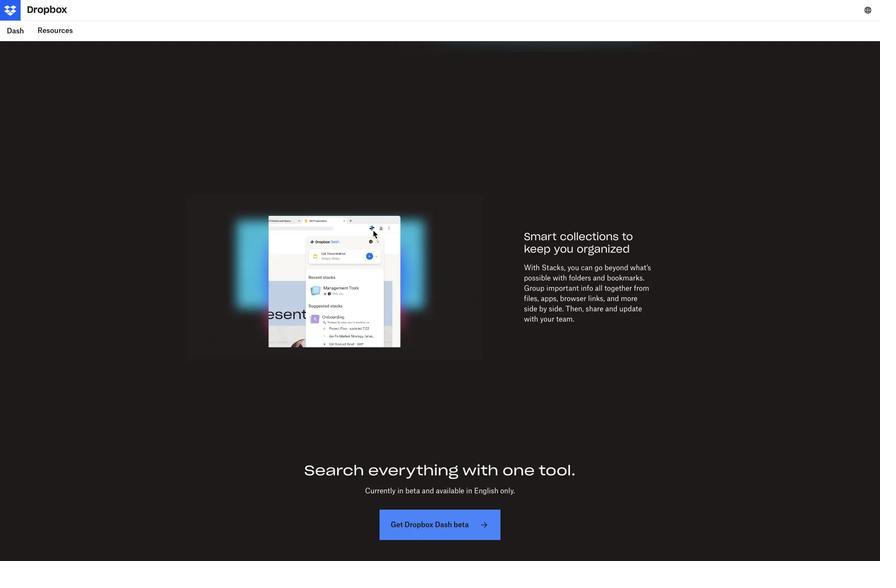 Task type: locate. For each thing, give the bounding box(es) containing it.
beta down available
[[454, 521, 469, 530]]

you up folders
[[568, 264, 579, 272]]

dash link
[[0, 21, 31, 41]]

collections
[[560, 230, 619, 244]]

dash right dropbox
[[435, 521, 452, 530]]

and
[[593, 274, 605, 282], [607, 294, 619, 303], [605, 305, 617, 313], [422, 487, 434, 496]]

smart
[[524, 230, 557, 244]]

get dropbox dash beta link
[[379, 510, 501, 541]]

you up stacks,
[[554, 243, 573, 256]]

0 horizontal spatial dash
[[7, 27, 24, 35]]

1 vertical spatial beta
[[454, 521, 469, 530]]

dash
[[7, 27, 24, 35], [435, 521, 452, 530]]

search everything with one tool.
[[304, 462, 576, 480]]

beta down everything at the bottom
[[405, 487, 420, 496]]

keep
[[524, 243, 551, 256]]

with up important
[[553, 274, 567, 282]]

in right the currently
[[397, 487, 404, 496]]

search
[[304, 462, 364, 480]]

resources link
[[31, 21, 80, 41]]

0 horizontal spatial beta
[[405, 487, 420, 496]]

0 vertical spatial you
[[554, 243, 573, 256]]

1 horizontal spatial beta
[[454, 521, 469, 530]]

available
[[436, 487, 464, 496]]

team.
[[556, 315, 574, 324]]

beyond
[[604, 264, 628, 272]]

dash left resources link
[[7, 27, 24, 35]]

with
[[553, 274, 567, 282], [524, 315, 538, 324], [462, 462, 498, 480]]

side.
[[549, 305, 564, 313]]

smart collections to keep you organized
[[524, 230, 633, 256]]

side
[[524, 305, 537, 313]]

group
[[524, 284, 544, 293]]

what's
[[630, 264, 651, 272]]

0 horizontal spatial with
[[462, 462, 498, 480]]

1 horizontal spatial in
[[466, 487, 472, 496]]

get dropbox dash beta
[[391, 521, 469, 530]]

in
[[397, 487, 404, 496], [466, 487, 472, 496]]

0 horizontal spatial in
[[397, 487, 404, 496]]

you inside smart collections to keep you organized
[[554, 243, 573, 256]]

1 vertical spatial with
[[524, 315, 538, 324]]

you
[[554, 243, 573, 256], [568, 264, 579, 272]]

0 vertical spatial dash
[[7, 27, 24, 35]]

from
[[634, 284, 649, 293]]

1 in from the left
[[397, 487, 404, 496]]

2 vertical spatial with
[[462, 462, 498, 480]]

1 horizontal spatial dash
[[435, 521, 452, 530]]

go
[[595, 264, 603, 272]]

currently
[[365, 487, 396, 496]]

and down "together"
[[607, 294, 619, 303]]

share
[[586, 305, 603, 313]]

beta
[[405, 487, 420, 496], [454, 521, 469, 530]]

you inside the with stacks, you can go beyond what's possible with folders and bookmarks. group important info all together from files, apps, browser links, and more side by side. then, share and update with your team.
[[568, 264, 579, 272]]

together
[[604, 284, 632, 293]]

1 vertical spatial you
[[568, 264, 579, 272]]

with up english
[[462, 462, 498, 480]]

2 horizontal spatial with
[[553, 274, 567, 282]]

folders
[[569, 274, 591, 282]]

can
[[581, 264, 593, 272]]

tool.
[[539, 462, 576, 480]]

in left english
[[466, 487, 472, 496]]

files,
[[524, 294, 539, 303]]

get
[[391, 521, 403, 530]]

with down side
[[524, 315, 538, 324]]

1 vertical spatial dash
[[435, 521, 452, 530]]

0 vertical spatial beta
[[405, 487, 420, 496]]

possible
[[524, 274, 551, 282]]



Task type: vqa. For each thing, say whether or not it's contained in the screenshot.
2nd row from the bottom
no



Task type: describe. For each thing, give the bounding box(es) containing it.
by
[[539, 305, 547, 313]]

with stacks, you can go beyond what's possible with folders and bookmarks. group important info all together from files, apps, browser links, and more side by side. then, share and update with your team.
[[524, 264, 651, 324]]

one
[[503, 462, 535, 480]]

everything
[[368, 462, 458, 480]]

info
[[581, 284, 593, 293]]

1 horizontal spatial with
[[524, 315, 538, 324]]

dropbox
[[405, 521, 433, 530]]

apps,
[[541, 294, 558, 303]]

your
[[540, 315, 554, 324]]

links,
[[588, 294, 605, 303]]

and up all
[[593, 274, 605, 282]]

browser
[[560, 294, 586, 303]]

then,
[[566, 305, 584, 313]]

resources
[[38, 26, 73, 35]]

with
[[524, 264, 540, 272]]

2 in from the left
[[466, 487, 472, 496]]

currently in beta and available in english only.
[[365, 487, 515, 496]]

and right share in the right bottom of the page
[[605, 305, 617, 313]]

stacks,
[[542, 264, 566, 272]]

0 vertical spatial with
[[553, 274, 567, 282]]

update
[[619, 305, 642, 313]]

more
[[621, 294, 638, 303]]

all
[[595, 284, 603, 293]]

bookmarks.
[[607, 274, 645, 282]]

important
[[546, 284, 579, 293]]

and left available
[[422, 487, 434, 496]]

only.
[[500, 487, 515, 496]]

organized
[[577, 243, 630, 256]]

english
[[474, 487, 498, 496]]

to
[[622, 230, 633, 244]]



